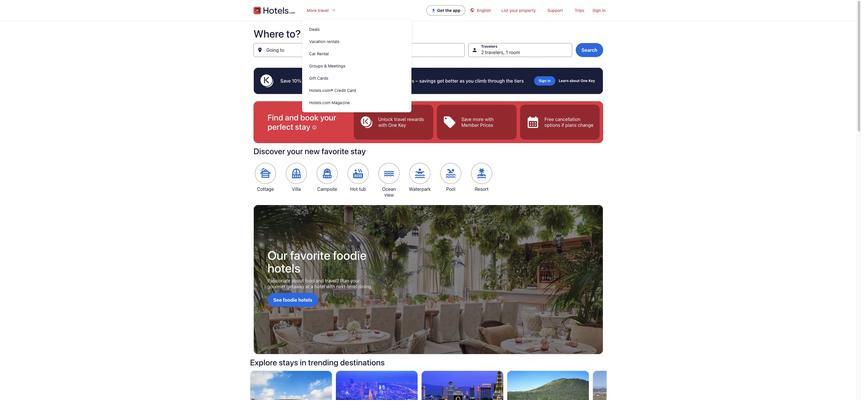 Task type: describe. For each thing, give the bounding box(es) containing it.
learn
[[559, 79, 569, 83]]

sign in link
[[534, 76, 555, 86]]

hotels.com magazine
[[309, 100, 350, 105]]

savings
[[419, 78, 436, 84]]

and inside the our favorite foodie hotels passionate about food and travel? plan your gourmet getaway at a hotel with next-level dining.
[[316, 279, 324, 284]]

explore stays in trending destinations
[[250, 358, 385, 368]]

car rental
[[309, 51, 329, 56]]

0 horizontal spatial the
[[445, 8, 452, 13]]

over
[[327, 78, 337, 84]]

1 vertical spatial stay
[[351, 147, 366, 156]]

get
[[437, 78, 444, 84]]

foodie inside see foodie hotels link
[[283, 298, 297, 303]]

groups & meetings link
[[302, 60, 412, 72]]

trending
[[308, 358, 338, 368]]

villa button
[[285, 163, 308, 192]]

cottage
[[257, 187, 274, 192]]

save for save more with member prices
[[462, 117, 472, 122]]

at
[[306, 285, 310, 290]]

with inside save more with member prices
[[485, 117, 494, 122]]

0 vertical spatial favorite
[[322, 147, 349, 156]]

pool button
[[439, 163, 463, 192]]

our favorite foodie hotels passionate about food and travel? plan your gourmet getaway at a hotel with next-level dining.
[[268, 248, 373, 290]]

our favorite foodie hotels main content
[[0, 21, 857, 401]]

cancellation
[[555, 117, 581, 122]]

list
[[502, 8, 509, 13]]

to?
[[286, 27, 301, 40]]

about inside "learn about one key" link
[[570, 79, 580, 83]]

the inside 'our favorite foodie hotels' main content
[[506, 78, 513, 84]]

next-
[[336, 285, 347, 290]]

credit
[[335, 88, 346, 93]]

see foodie hotels
[[273, 298, 312, 303]]

more travel
[[307, 8, 329, 13]]

hot
[[350, 187, 358, 192]]

sign for sign in dropdown button
[[593, 8, 601, 13]]

room
[[509, 50, 520, 55]]

waterpark
[[409, 187, 431, 192]]

car
[[309, 51, 316, 56]]

2 vertical spatial in
[[300, 358, 306, 368]]

100,000
[[338, 78, 356, 84]]

2
[[481, 50, 484, 55]]

vacation rentals
[[309, 39, 340, 44]]

stay inside find and book your perfect stay
[[295, 122, 310, 132]]

key inside unlock travel rewards with one key
[[398, 123, 406, 128]]

rentals
[[327, 39, 340, 44]]

rewards
[[407, 117, 424, 122]]

villa
[[292, 187, 301, 192]]

stays
[[279, 358, 298, 368]]

member inside save more with member prices
[[462, 123, 479, 128]]

hotels.com® credit card link
[[302, 85, 412, 97]]

2 travelers, 1 room
[[481, 50, 520, 55]]

hotels.com
[[309, 100, 331, 105]]

book
[[300, 113, 319, 122]]

discover
[[254, 147, 285, 156]]

travel for more
[[318, 8, 329, 13]]

travel?
[[325, 279, 339, 284]]

resort
[[475, 187, 489, 192]]

hotels.com®
[[309, 88, 333, 93]]

about inside the our favorite foodie hotels passionate about food and travel? plan your gourmet getaway at a hotel with next-level dining.
[[292, 279, 304, 284]]

on
[[321, 78, 326, 84]]

in for sign in link
[[548, 79, 551, 83]]

gift
[[309, 76, 316, 81]]

through
[[488, 78, 505, 84]]

your right list at the top
[[510, 8, 518, 13]]

hot tub button
[[346, 163, 370, 192]]

destinations
[[340, 358, 385, 368]]

see foodie hotels link
[[268, 294, 318, 308]]

1 horizontal spatial one
[[581, 79, 588, 83]]

plan
[[340, 279, 349, 284]]

your inside find and book your perfect stay
[[320, 113, 336, 122]]

list your property link
[[496, 5, 542, 16]]

2 vertical spatial hotels
[[298, 298, 312, 303]]

level
[[347, 285, 357, 290]]

campsite
[[317, 187, 337, 192]]

as
[[460, 78, 465, 84]]

get
[[437, 8, 444, 13]]

sign in for sign in dropdown button
[[593, 8, 606, 13]]

car rental link
[[302, 48, 412, 60]]

meetings
[[328, 64, 345, 69]]

ocean view button
[[377, 163, 401, 198]]

a
[[311, 285, 313, 290]]

save for save 10% or more on over 100,000 hotels with member prices – savings get better as you climb through the tiers
[[280, 78, 291, 84]]

discover your new favorite stay
[[254, 147, 366, 156]]

0 vertical spatial key
[[589, 79, 595, 83]]

3 out of 3 element
[[520, 105, 600, 140]]

english button
[[466, 5, 496, 16]]

trips
[[575, 8, 585, 13]]

options
[[545, 123, 560, 128]]

gift cards link
[[302, 72, 412, 85]]

climb
[[475, 78, 487, 84]]

get the app
[[437, 8, 461, 13]]

0 horizontal spatial more
[[308, 78, 320, 84]]

vacation
[[309, 39, 326, 44]]

2 out of 3 element
[[437, 105, 517, 140]]



Task type: vqa. For each thing, say whether or not it's contained in the screenshot.
Living area 'Image'
no



Task type: locate. For each thing, give the bounding box(es) containing it.
0 vertical spatial travel
[[318, 8, 329, 13]]

trips link
[[569, 5, 590, 16]]

1 vertical spatial hotels
[[268, 261, 301, 276]]

support link
[[542, 5, 569, 16]]

english
[[477, 8, 491, 13]]

list your property
[[502, 8, 536, 13]]

hot tub
[[350, 187, 366, 192]]

0 horizontal spatial stay
[[295, 122, 310, 132]]

learn about one key
[[559, 79, 595, 83]]

0 vertical spatial hotels
[[357, 78, 370, 84]]

hotels inside the our favorite foodie hotels passionate about food and travel? plan your gourmet getaway at a hotel with next-level dining.
[[268, 261, 301, 276]]

foodie
[[333, 248, 367, 263], [283, 298, 297, 303]]

sign in button
[[590, 5, 608, 16]]

more
[[308, 78, 320, 84], [473, 117, 484, 122]]

better
[[445, 78, 459, 84]]

where
[[254, 27, 284, 40]]

more travel button
[[302, 5, 341, 16]]

1 out of 3 element
[[354, 105, 434, 140]]

get the app link
[[427, 5, 466, 16]]

save inside save more with member prices
[[462, 117, 472, 122]]

one
[[581, 79, 588, 83], [388, 123, 397, 128]]

your up level
[[351, 279, 360, 284]]

hotels.com® credit card
[[309, 88, 356, 93]]

plans
[[566, 123, 577, 128]]

find and book your perfect stay
[[268, 113, 336, 132]]

0 horizontal spatial one
[[388, 123, 397, 128]]

prices inside save more with member prices
[[480, 123, 493, 128]]

and right "find"
[[285, 113, 299, 122]]

sign for sign in link
[[539, 79, 547, 83]]

1 horizontal spatial member
[[462, 123, 479, 128]]

hotels up hotels.com® credit card link
[[357, 78, 370, 84]]

0 vertical spatial in
[[602, 8, 606, 13]]

0 vertical spatial the
[[445, 8, 452, 13]]

your
[[510, 8, 518, 13], [320, 113, 336, 122], [287, 147, 303, 156], [351, 279, 360, 284]]

sign left the learn
[[539, 79, 547, 83]]

dine under a verdant mosaic of plant life in the city. image
[[254, 205, 603, 355]]

1 horizontal spatial more
[[473, 117, 484, 122]]

1 vertical spatial one
[[388, 123, 397, 128]]

1 vertical spatial the
[[506, 78, 513, 84]]

new
[[305, 147, 320, 156]]

travel right "more"
[[318, 8, 329, 13]]

with
[[371, 78, 381, 84], [485, 117, 494, 122], [378, 123, 387, 128], [326, 285, 335, 290]]

small image
[[470, 8, 475, 13]]

1 horizontal spatial in
[[548, 79, 551, 83]]

stay
[[295, 122, 310, 132], [351, 147, 366, 156]]

1 vertical spatial about
[[292, 279, 304, 284]]

pool
[[446, 187, 456, 192]]

you
[[466, 78, 474, 84]]

gourmet
[[268, 285, 286, 290]]

our
[[268, 248, 288, 263]]

0 vertical spatial and
[[285, 113, 299, 122]]

favorite right new
[[322, 147, 349, 156]]

travel inside unlock travel rewards with one key
[[394, 117, 406, 122]]

one down unlock
[[388, 123, 397, 128]]

0 vertical spatial more
[[308, 78, 320, 84]]

2 horizontal spatial in
[[602, 8, 606, 13]]

travelers,
[[485, 50, 505, 55]]

&
[[324, 64, 327, 69]]

foodie right see
[[283, 298, 297, 303]]

sign in inside 'our favorite foodie hotels' main content
[[539, 79, 551, 83]]

1 vertical spatial sign
[[539, 79, 547, 83]]

0 horizontal spatial and
[[285, 113, 299, 122]]

1 horizontal spatial prices
[[480, 123, 493, 128]]

favorite inside the our favorite foodie hotels passionate about food and travel? plan your gourmet getaway at a hotel with next-level dining.
[[290, 248, 331, 263]]

and up hotel
[[316, 279, 324, 284]]

1 vertical spatial sign in
[[539, 79, 551, 83]]

hotels logo image
[[254, 6, 295, 15]]

about right the learn
[[570, 79, 580, 83]]

prices
[[401, 78, 414, 84], [480, 123, 493, 128]]

0 horizontal spatial in
[[300, 358, 306, 368]]

favorite up "food"
[[290, 248, 331, 263]]

your inside the our favorite foodie hotels passionate about food and travel? plan your gourmet getaway at a hotel with next-level dining.
[[351, 279, 360, 284]]

and
[[285, 113, 299, 122], [316, 279, 324, 284]]

one inside unlock travel rewards with one key
[[388, 123, 397, 128]]

travel inside dropdown button
[[318, 8, 329, 13]]

hotel
[[315, 285, 325, 290]]

0 vertical spatial sign in
[[593, 8, 606, 13]]

travel for unlock
[[394, 117, 406, 122]]

hotels up 'passionate'
[[268, 261, 301, 276]]

food
[[305, 279, 315, 284]]

the right get
[[445, 8, 452, 13]]

vacation rentals link
[[302, 36, 412, 48]]

0 horizontal spatial member
[[382, 78, 400, 84]]

save more with member prices
[[462, 117, 494, 128]]

1 horizontal spatial sign
[[593, 8, 601, 13]]

0 vertical spatial foodie
[[333, 248, 367, 263]]

download the app button image
[[431, 8, 436, 13]]

1 horizontal spatial and
[[316, 279, 324, 284]]

1 vertical spatial prices
[[480, 123, 493, 128]]

sign
[[593, 8, 601, 13], [539, 79, 547, 83]]

favorite
[[322, 147, 349, 156], [290, 248, 331, 263]]

your down the hotels.com magazine
[[320, 113, 336, 122]]

0 horizontal spatial prices
[[401, 78, 414, 84]]

0 vertical spatial about
[[570, 79, 580, 83]]

unlock
[[378, 117, 393, 122]]

unlock travel rewards with one key
[[378, 117, 424, 128]]

app
[[453, 8, 461, 13]]

2 travelers, 1 room button
[[468, 43, 572, 57]]

1 vertical spatial in
[[548, 79, 551, 83]]

in right stays
[[300, 358, 306, 368]]

1 horizontal spatial the
[[506, 78, 513, 84]]

and inside find and book your perfect stay
[[285, 113, 299, 122]]

foodie up plan
[[333, 248, 367, 263]]

0 horizontal spatial travel
[[318, 8, 329, 13]]

perfect
[[268, 122, 293, 132]]

save 10% or more on over 100,000 hotels with member prices – savings get better as you climb through the tiers
[[280, 78, 524, 84]]

ocean
[[382, 187, 396, 192]]

with inside the our favorite foodie hotels passionate about food and travel? plan your gourmet getaway at a hotel with next-level dining.
[[326, 285, 335, 290]]

sign in right trips
[[593, 8, 606, 13]]

0 vertical spatial member
[[382, 78, 400, 84]]

stay left "xsmall" image
[[295, 122, 310, 132]]

0 horizontal spatial save
[[280, 78, 291, 84]]

1 vertical spatial more
[[473, 117, 484, 122]]

magazine
[[332, 100, 350, 105]]

1 vertical spatial member
[[462, 123, 479, 128]]

xsmall image
[[312, 125, 317, 130]]

1 vertical spatial foodie
[[283, 298, 297, 303]]

free
[[545, 117, 554, 122]]

0 vertical spatial one
[[581, 79, 588, 83]]

0 vertical spatial stay
[[295, 122, 310, 132]]

more inside save more with member prices
[[473, 117, 484, 122]]

ocean view
[[382, 187, 396, 198]]

see
[[273, 298, 282, 303]]

foodie inside the our favorite foodie hotels passionate about food and travel? plan your gourmet getaway at a hotel with next-level dining.
[[333, 248, 367, 263]]

in right trips
[[602, 8, 606, 13]]

0 horizontal spatial foodie
[[283, 298, 297, 303]]

0 vertical spatial save
[[280, 78, 291, 84]]

the left tiers
[[506, 78, 513, 84]]

1
[[506, 50, 508, 55]]

cards
[[317, 76, 328, 81]]

0 vertical spatial prices
[[401, 78, 414, 84]]

1 horizontal spatial save
[[462, 117, 472, 122]]

1 vertical spatial save
[[462, 117, 472, 122]]

sign in inside dropdown button
[[593, 8, 606, 13]]

1 horizontal spatial stay
[[351, 147, 366, 156]]

0 vertical spatial sign
[[593, 8, 601, 13]]

1 horizontal spatial key
[[589, 79, 595, 83]]

1 horizontal spatial sign in
[[593, 8, 606, 13]]

or
[[303, 78, 307, 84]]

free cancellation options if plans change
[[545, 117, 594, 128]]

in for sign in dropdown button
[[602, 8, 606, 13]]

1 vertical spatial favorite
[[290, 248, 331, 263]]

1 horizontal spatial travel
[[394, 117, 406, 122]]

if
[[562, 123, 564, 128]]

0 horizontal spatial about
[[292, 279, 304, 284]]

one right the learn
[[581, 79, 588, 83]]

rental
[[317, 51, 329, 56]]

learn about one key link
[[558, 76, 596, 86]]

view
[[384, 193, 394, 198]]

0 horizontal spatial sign
[[539, 79, 547, 83]]

deals
[[309, 27, 320, 32]]

where to?
[[254, 27, 301, 40]]

1 vertical spatial and
[[316, 279, 324, 284]]

hotels down at
[[298, 298, 312, 303]]

with inside unlock travel rewards with one key
[[378, 123, 387, 128]]

cottage button
[[254, 163, 278, 192]]

resort button
[[470, 163, 494, 192]]

about up getaway
[[292, 279, 304, 284]]

waterpark button
[[408, 163, 432, 192]]

sign in for sign in link
[[539, 79, 551, 83]]

in inside dropdown button
[[602, 8, 606, 13]]

getaway
[[287, 285, 304, 290]]

member
[[382, 78, 400, 84], [462, 123, 479, 128]]

1 horizontal spatial about
[[570, 79, 580, 83]]

sign inside sign in dropdown button
[[593, 8, 601, 13]]

gift cards
[[309, 76, 328, 81]]

travel right unlock
[[394, 117, 406, 122]]

1 horizontal spatial foodie
[[333, 248, 367, 263]]

campsite button
[[315, 163, 339, 192]]

search
[[582, 48, 598, 53]]

change
[[578, 123, 594, 128]]

passionate
[[268, 279, 290, 284]]

dining.
[[358, 285, 373, 290]]

groups
[[309, 64, 323, 69]]

support
[[548, 8, 563, 13]]

1 vertical spatial travel
[[394, 117, 406, 122]]

tub
[[359, 187, 366, 192]]

your left new
[[287, 147, 303, 156]]

sign inside sign in link
[[539, 79, 547, 83]]

1 vertical spatial key
[[398, 123, 406, 128]]

0 horizontal spatial key
[[398, 123, 406, 128]]

sign in left the learn
[[539, 79, 551, 83]]

in left the learn
[[548, 79, 551, 83]]

key
[[589, 79, 595, 83], [398, 123, 406, 128]]

more
[[307, 8, 317, 13]]

sign right trips
[[593, 8, 601, 13]]

about
[[570, 79, 580, 83], [292, 279, 304, 284]]

explore
[[250, 358, 277, 368]]

0 horizontal spatial sign in
[[539, 79, 551, 83]]

stay up hot tub 'button'
[[351, 147, 366, 156]]



